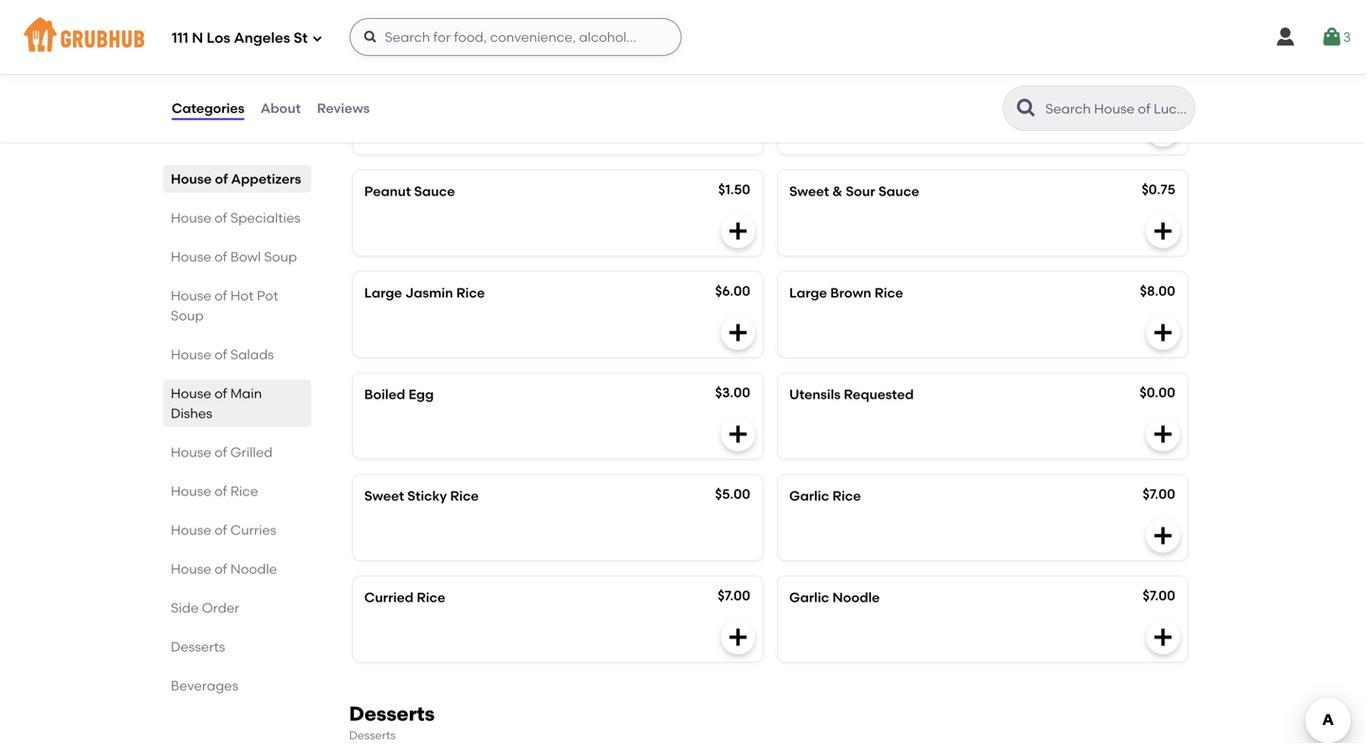 Task type: vqa. For each thing, say whether or not it's contained in the screenshot.


Task type: locate. For each thing, give the bounding box(es) containing it.
3 house from the top
[[171, 249, 211, 265]]

svg image
[[363, 29, 378, 45], [1152, 118, 1175, 141], [727, 220, 750, 242], [727, 423, 750, 446], [1152, 423, 1175, 446], [1152, 524, 1175, 547], [727, 626, 750, 649]]

large for large jasmin rice
[[364, 285, 402, 301]]

$7.00 for garlic rice
[[1143, 486, 1176, 502]]

house for house of salads
[[171, 346, 211, 363]]

sauce right peanut
[[414, 183, 455, 199]]

0 horizontal spatial sauce
[[414, 183, 455, 199]]

sticky
[[408, 488, 447, 504]]

rice inside tab
[[231, 483, 258, 499]]

dishes
[[171, 405, 213, 421]]

10 house from the top
[[171, 561, 211, 577]]

house up side
[[171, 561, 211, 577]]

desserts tab
[[171, 637, 304, 657]]

4 of from the top
[[215, 288, 227, 304]]

6 of from the top
[[215, 385, 227, 401]]

1 garlic from the top
[[790, 488, 830, 504]]

of for noodle
[[215, 561, 227, 577]]

0 horizontal spatial soup
[[171, 308, 204, 324]]

of for salads
[[215, 346, 227, 363]]

2 garlic from the top
[[790, 589, 830, 605]]

of for hot
[[215, 288, 227, 304]]

house up 'house of specialties'
[[171, 171, 212, 187]]

desserts for desserts desserts
[[349, 702, 435, 726]]

large left "brown"
[[790, 285, 828, 301]]

grilled
[[231, 444, 273, 460]]

hot
[[231, 288, 254, 304]]

$1.50
[[719, 181, 751, 197]]

8 house from the top
[[171, 483, 211, 499]]

rice for large jasmin rice
[[457, 285, 485, 301]]

sweet for sweet & sour sauce
[[790, 183, 830, 199]]

soup inside house of bowl soup 'tab'
[[264, 249, 297, 265]]

of left salads
[[215, 346, 227, 363]]

peanut sauce
[[364, 183, 455, 199]]

of for grilled
[[215, 444, 227, 460]]

house of hot pot soup
[[171, 288, 278, 324]]

2 vertical spatial desserts
[[349, 728, 396, 742]]

0 vertical spatial garlic
[[790, 488, 830, 504]]

$7.00 for curried rice
[[718, 587, 751, 604]]

$7.00 for garlic noodle
[[1143, 587, 1176, 604]]

2 of from the top
[[215, 210, 227, 226]]

house of salads tab
[[171, 345, 304, 364]]

0 horizontal spatial large
[[364, 285, 402, 301]]

of left hot
[[215, 288, 227, 304]]

sauce right sour
[[879, 183, 920, 199]]

4 house from the top
[[171, 288, 211, 304]]

house of appetizers tab
[[171, 169, 304, 189]]

of inside tab
[[215, 444, 227, 460]]

0 horizontal spatial noodle
[[231, 561, 277, 577]]

rice for large brown rice
[[875, 285, 904, 301]]

6 house from the top
[[171, 385, 211, 401]]

1 horizontal spatial sauce
[[879, 183, 920, 199]]

7 of from the top
[[215, 444, 227, 460]]

3
[[1344, 29, 1352, 45]]

of left curries
[[215, 522, 227, 538]]

large left jasmin
[[364, 285, 402, 301]]

house for house of rice
[[171, 483, 211, 499]]

house up dishes
[[171, 385, 211, 401]]

rice
[[440, 82, 469, 98], [457, 285, 485, 301], [875, 285, 904, 301], [231, 483, 258, 499], [450, 488, 479, 504], [833, 488, 861, 504], [417, 589, 446, 605]]

house
[[171, 171, 212, 187], [171, 210, 211, 226], [171, 249, 211, 265], [171, 288, 211, 304], [171, 346, 211, 363], [171, 385, 211, 401], [171, 444, 211, 460], [171, 483, 211, 499], [171, 522, 211, 538], [171, 561, 211, 577]]

house left hot
[[171, 288, 211, 304]]

1 fried from the left
[[404, 82, 437, 98]]

house up house of main dishes
[[171, 346, 211, 363]]

9 of from the top
[[215, 522, 227, 538]]

1 vertical spatial sweet
[[364, 488, 404, 504]]

10 of from the top
[[215, 561, 227, 577]]

house down house of rice
[[171, 522, 211, 538]]

0 vertical spatial sweet
[[790, 183, 830, 199]]

1 vertical spatial garlic
[[790, 589, 830, 605]]

of up the order
[[215, 561, 227, 577]]

house left bowl
[[171, 249, 211, 265]]

$0.75
[[1142, 181, 1176, 197]]

3 of from the top
[[215, 249, 227, 265]]

house inside house of hot pot soup
[[171, 288, 211, 304]]

1 horizontal spatial large
[[790, 285, 828, 301]]

boiled
[[364, 386, 406, 402]]

house for house of appetizers
[[171, 171, 212, 187]]

svg image for utensils requested
[[1152, 423, 1175, 446]]

sweet left sticky
[[364, 488, 404, 504]]

8 of from the top
[[215, 483, 227, 499]]

$8.00
[[1141, 283, 1176, 299]]

house for house of noodle
[[171, 561, 211, 577]]

utensils requested
[[790, 386, 914, 402]]

0 vertical spatial egg
[[826, 82, 851, 98]]

1 vertical spatial desserts
[[349, 702, 435, 726]]

noodle
[[231, 561, 277, 577], [833, 589, 880, 605]]

about
[[261, 100, 301, 116]]

of inside house of hot pot soup
[[215, 288, 227, 304]]

house down dishes
[[171, 444, 211, 460]]

sweet & sour sauce
[[790, 183, 920, 199]]

1 house from the top
[[171, 171, 212, 187]]

desserts inside tab
[[171, 639, 225, 655]]

0 vertical spatial noodle
[[231, 561, 277, 577]]

large
[[364, 285, 402, 301], [790, 285, 828, 301]]

fried egg
[[790, 82, 851, 98]]

1 large from the left
[[364, 285, 402, 301]]

of up house of bowl soup
[[215, 210, 227, 226]]

of left main
[[215, 385, 227, 401]]

egg
[[826, 82, 851, 98], [409, 386, 434, 402]]

angeles
[[234, 30, 290, 47]]

2 house from the top
[[171, 210, 211, 226]]

1 horizontal spatial egg
[[826, 82, 851, 98]]

large jasmin rice
[[364, 285, 485, 301]]

house of noodle tab
[[171, 559, 304, 579]]

1 horizontal spatial sweet
[[790, 183, 830, 199]]

1 vertical spatial soup
[[171, 308, 204, 324]]

side
[[171, 600, 199, 616]]

1 vertical spatial egg
[[409, 386, 434, 402]]

of inside house of main dishes
[[215, 385, 227, 401]]

$6.00
[[716, 283, 751, 299]]

1 horizontal spatial noodle
[[833, 589, 880, 605]]

2 sauce from the left
[[879, 183, 920, 199]]

house inside tab
[[171, 444, 211, 460]]

1 vertical spatial noodle
[[833, 589, 880, 605]]

of left grilled
[[215, 444, 227, 460]]

side order tab
[[171, 598, 304, 618]]

desserts
[[171, 639, 225, 655], [349, 702, 435, 726], [349, 728, 396, 742]]

5 of from the top
[[215, 346, 227, 363]]

sour
[[846, 183, 876, 199]]

sweet
[[790, 183, 830, 199], [364, 488, 404, 504]]

noodle inside tab
[[231, 561, 277, 577]]

garlic
[[790, 488, 830, 504], [790, 589, 830, 605]]

rice for house of rice
[[231, 483, 258, 499]]

garlic rice
[[790, 488, 861, 504]]

desserts desserts
[[349, 702, 435, 742]]

of left bowl
[[215, 249, 227, 265]]

soup right bowl
[[264, 249, 297, 265]]

soup
[[264, 249, 297, 265], [171, 308, 204, 324]]

1 horizontal spatial soup
[[264, 249, 297, 265]]

$5.00
[[715, 486, 751, 502]]

house up house of bowl soup
[[171, 210, 211, 226]]

7 house from the top
[[171, 444, 211, 460]]

0 horizontal spatial sweet
[[364, 488, 404, 504]]

svg image
[[1275, 26, 1297, 48], [1321, 26, 1344, 48], [312, 33, 323, 44], [1152, 220, 1175, 242], [727, 321, 750, 344], [1152, 321, 1175, 344], [1152, 626, 1175, 649]]

house of appetizers
[[171, 171, 301, 187]]

house of specialties tab
[[171, 208, 304, 228]]

0 horizontal spatial egg
[[409, 386, 434, 402]]

0 horizontal spatial fried
[[404, 82, 437, 98]]

n
[[192, 30, 203, 47]]

utensils
[[790, 386, 841, 402]]

house of curries
[[171, 522, 277, 538]]

house of main dishes tab
[[171, 383, 304, 423]]

0 vertical spatial soup
[[264, 249, 297, 265]]

&
[[833, 183, 843, 199]]

$4.00
[[1140, 80, 1176, 96]]

house inside house of main dishes
[[171, 385, 211, 401]]

peanut
[[364, 183, 411, 199]]

$7.00
[[718, 80, 751, 96], [1143, 486, 1176, 502], [718, 587, 751, 604], [1143, 587, 1176, 604]]

of up 'house of specialties'
[[215, 171, 228, 187]]

fried
[[404, 82, 437, 98], [790, 82, 823, 98]]

specialties
[[231, 210, 301, 226]]

sauce
[[414, 183, 455, 199], [879, 183, 920, 199]]

search icon image
[[1016, 97, 1038, 120]]

2 large from the left
[[790, 285, 828, 301]]

house for house of main dishes
[[171, 385, 211, 401]]

reviews
[[317, 100, 370, 116]]

large brown rice
[[790, 285, 904, 301]]

curries
[[231, 522, 277, 538]]

sweet left & on the right top of page
[[790, 183, 830, 199]]

garlic for garlic rice
[[790, 488, 830, 504]]

5 house from the top
[[171, 346, 211, 363]]

1 of from the top
[[215, 171, 228, 187]]

svg image for curried rice
[[727, 626, 750, 649]]

sweet sticky rice
[[364, 488, 479, 504]]

house down house of grilled
[[171, 483, 211, 499]]

soup up house of salads
[[171, 308, 204, 324]]

of down house of grilled
[[215, 483, 227, 499]]

of
[[215, 171, 228, 187], [215, 210, 227, 226], [215, 249, 227, 265], [215, 288, 227, 304], [215, 346, 227, 363], [215, 385, 227, 401], [215, 444, 227, 460], [215, 483, 227, 499], [215, 522, 227, 538], [215, 561, 227, 577]]

house of rice tab
[[171, 481, 304, 501]]

of for specialties
[[215, 210, 227, 226]]

order
[[202, 600, 240, 616]]

house of main dishes
[[171, 385, 262, 421]]

categories
[[172, 100, 245, 116]]

egg for fried egg
[[826, 82, 851, 98]]

svg image for boiled egg
[[727, 423, 750, 446]]

9 house from the top
[[171, 522, 211, 538]]

brown
[[831, 285, 872, 301]]

1 horizontal spatial fried
[[790, 82, 823, 98]]

los
[[207, 30, 231, 47]]

0 vertical spatial desserts
[[171, 639, 225, 655]]



Task type: describe. For each thing, give the bounding box(es) containing it.
house for house of bowl soup
[[171, 249, 211, 265]]

house of salads
[[171, 346, 274, 363]]

house of grilled tab
[[171, 442, 304, 462]]

beverages
[[171, 678, 239, 694]]

of for bowl
[[215, 249, 227, 265]]

of for main
[[215, 385, 227, 401]]

jasmin
[[406, 285, 453, 301]]

about button
[[260, 74, 302, 142]]

soup inside house of hot pot soup
[[171, 308, 204, 324]]

bowl
[[231, 249, 261, 265]]

$3.00
[[715, 384, 751, 400]]

svg image for garlic rice
[[1152, 524, 1175, 547]]

svg image for peanut sauce
[[727, 220, 750, 242]]

rice for sweet sticky rice
[[450, 488, 479, 504]]

garlic noodle
[[790, 589, 880, 605]]

st
[[294, 30, 308, 47]]

sweet for sweet sticky rice
[[364, 488, 404, 504]]

house of bowl soup tab
[[171, 247, 304, 267]]

requested
[[844, 386, 914, 402]]

svg image inside 3 button
[[1321, 26, 1344, 48]]

appetizers
[[231, 171, 301, 187]]

house of specialties
[[171, 210, 301, 226]]

of for appetizers
[[215, 171, 228, 187]]

Search House of Luck Thai BBQ search field
[[1044, 100, 1189, 118]]

garlic for garlic noodle
[[790, 589, 830, 605]]

pot
[[257, 288, 278, 304]]

house of curries tab
[[171, 520, 304, 540]]

house for house of grilled
[[171, 444, 211, 460]]

3 button
[[1321, 20, 1352, 54]]

small
[[364, 82, 401, 98]]

house of hot pot soup tab
[[171, 286, 304, 326]]

small fried rice
[[364, 82, 469, 98]]

desserts for desserts
[[171, 639, 225, 655]]

svg image inside main navigation 'navigation'
[[363, 29, 378, 45]]

111
[[172, 30, 189, 47]]

main navigation navigation
[[0, 0, 1367, 74]]

of for curries
[[215, 522, 227, 538]]

curried rice
[[364, 589, 446, 605]]

2 fried from the left
[[790, 82, 823, 98]]

house of grilled
[[171, 444, 273, 460]]

side order
[[171, 600, 240, 616]]

$0.00
[[1140, 384, 1176, 400]]

1 sauce from the left
[[414, 183, 455, 199]]

curried
[[364, 589, 414, 605]]

egg for boiled egg
[[409, 386, 434, 402]]

house of bowl soup
[[171, 249, 297, 265]]

Search for food, convenience, alcohol... search field
[[350, 18, 682, 56]]

desserts inside the desserts desserts
[[349, 728, 396, 742]]

categories button
[[171, 74, 246, 142]]

main
[[231, 385, 262, 401]]

rice for small fried rice
[[440, 82, 469, 98]]

of for rice
[[215, 483, 227, 499]]

house of rice
[[171, 483, 258, 499]]

salads
[[231, 346, 274, 363]]

boiled egg
[[364, 386, 434, 402]]

large for large brown rice
[[790, 285, 828, 301]]

house for house of curries
[[171, 522, 211, 538]]

house for house of hot pot soup
[[171, 288, 211, 304]]

111 n los angeles st
[[172, 30, 308, 47]]

beverages tab
[[171, 676, 304, 696]]

house for house of specialties
[[171, 210, 211, 226]]

reviews button
[[316, 74, 371, 142]]

house of noodle
[[171, 561, 277, 577]]



